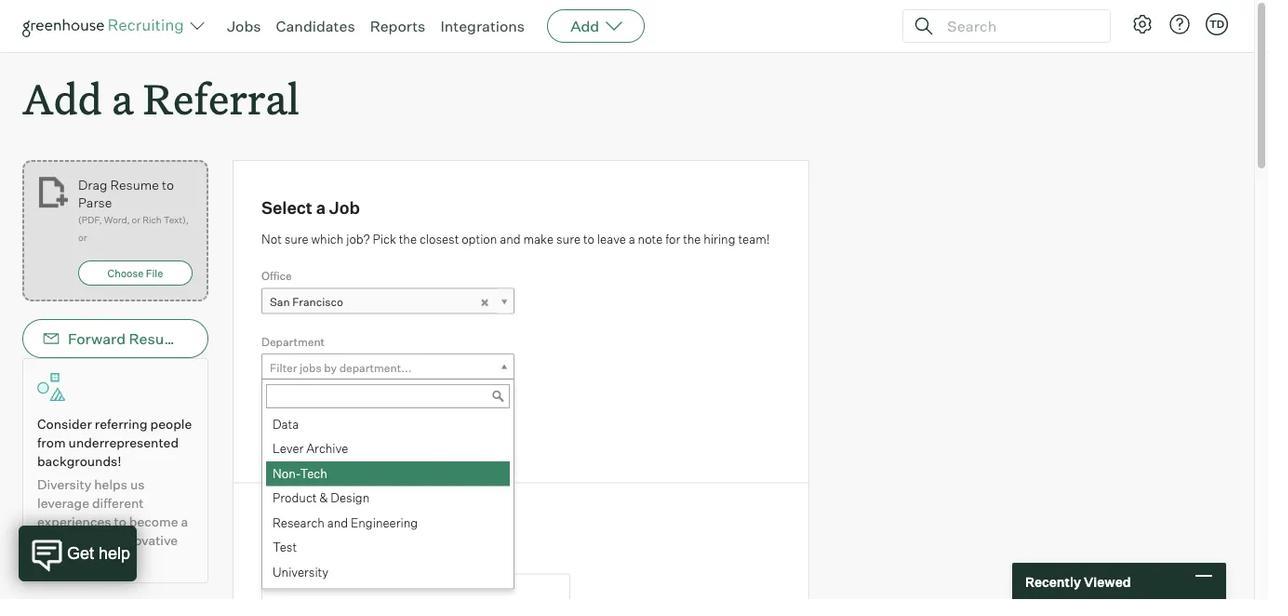 Task type: vqa. For each thing, say whether or not it's contained in the screenshot.
first sure from the left
yes



Task type: locate. For each thing, give the bounding box(es) containing it.
*
[[284, 400, 288, 414], [319, 555, 324, 569]]

or left rich
[[132, 214, 141, 226]]

filter jobs by department... link
[[261, 354, 515, 381]]

select up not
[[261, 197, 313, 218]]

product & design
[[273, 491, 370, 505]]

job
[[329, 197, 360, 218], [261, 400, 281, 414]]

to up text),
[[162, 177, 174, 193]]

jobs
[[227, 17, 261, 35]]

0 horizontal spatial or
[[78, 232, 87, 244]]

a up lever archive
[[305, 426, 311, 440]]

Search text field
[[943, 13, 1093, 40]]

or down (pdf,
[[78, 232, 87, 244]]

0 horizontal spatial sure
[[284, 232, 309, 247]]

0 horizontal spatial job
[[261, 400, 281, 414]]

non-tech option
[[266, 462, 510, 486]]

candidates
[[276, 17, 355, 35]]

None text field
[[261, 574, 570, 600]]

1 vertical spatial resume
[[129, 330, 186, 348]]

underrepresented
[[68, 435, 179, 451]]

san francisco
[[270, 295, 343, 309]]

1 horizontal spatial add
[[571, 17, 599, 35]]

referring
[[95, 416, 148, 432]]

0 horizontal spatial *
[[284, 400, 288, 414]]

sure right not
[[284, 232, 309, 247]]

a
[[112, 71, 133, 126], [316, 197, 326, 218], [629, 232, 635, 247], [305, 426, 311, 440], [181, 514, 188, 530]]

select for select a job...
[[270, 426, 303, 440]]

resume for drag
[[110, 177, 159, 193]]

drag resume to parse (pdf, word, or rich text), or
[[78, 177, 189, 244]]

add button
[[547, 9, 645, 43]]

1 vertical spatial and
[[327, 515, 348, 530]]

referral
[[143, 71, 299, 126]]

* right name
[[319, 555, 324, 569]]

word,
[[104, 214, 130, 226]]

resume inside button
[[129, 330, 186, 348]]

university option
[[266, 560, 510, 585]]

sure
[[284, 232, 309, 247], [556, 232, 581, 247]]

lever archive option
[[266, 437, 510, 462]]

sure right make
[[556, 232, 581, 247]]

1 vertical spatial select
[[270, 426, 303, 440]]

non-tech
[[273, 466, 327, 481]]

file
[[146, 267, 163, 279]]

by
[[324, 361, 337, 375]]

job up data
[[261, 400, 281, 414]]

& inside option
[[319, 491, 328, 505]]

helps
[[94, 477, 127, 493]]

different
[[92, 495, 144, 512]]

leverage
[[37, 495, 89, 512]]

to
[[162, 177, 174, 193], [583, 232, 595, 247], [114, 514, 126, 530]]

0 horizontal spatial the
[[399, 232, 417, 247]]

test
[[273, 540, 297, 555]]

select
[[261, 197, 313, 218], [270, 426, 303, 440]]

0 horizontal spatial and
[[327, 515, 348, 530]]

the right pick
[[399, 232, 417, 247]]

0 vertical spatial add
[[571, 17, 599, 35]]

office
[[261, 269, 292, 283]]

2 horizontal spatial to
[[583, 232, 595, 247]]

1 sure from the left
[[284, 232, 309, 247]]

rich
[[143, 214, 162, 226]]

the right for
[[683, 232, 701, 247]]

experiences
[[37, 514, 111, 530]]

a left note
[[629, 232, 635, 247]]

a down greenhouse recruiting image
[[112, 71, 133, 126]]

and
[[500, 232, 521, 247], [327, 515, 348, 530]]

consider referring people from underrepresented backgrounds! diversity helps us leverage different experiences to become a better, more innovative company.
[[37, 416, 192, 567]]

san
[[270, 295, 290, 309]]

job?
[[346, 232, 370, 247]]

better,
[[37, 532, 78, 549]]

list box
[[262, 412, 510, 585]]

resume inside "drag resume to parse (pdf, word, or rich text), or"
[[110, 177, 159, 193]]

0 vertical spatial and
[[500, 232, 521, 247]]

1 vertical spatial &
[[313, 510, 326, 531]]

greenhouse recruiting image
[[22, 15, 190, 37]]

people
[[150, 416, 192, 432]]

1 horizontal spatial to
[[162, 177, 174, 193]]

1 vertical spatial add
[[22, 71, 102, 126]]

1 vertical spatial job
[[261, 400, 281, 414]]

select a job... link
[[261, 419, 515, 446]]

add
[[571, 17, 599, 35], [22, 71, 102, 126]]

or
[[132, 214, 141, 226], [78, 232, 87, 244]]

1 horizontal spatial job
[[329, 197, 360, 218]]

0 vertical spatial to
[[162, 177, 174, 193]]

0 vertical spatial select
[[261, 197, 313, 218]]

1 vertical spatial or
[[78, 232, 87, 244]]

filter jobs by department...
[[270, 361, 412, 375]]

0 vertical spatial resume
[[110, 177, 159, 193]]

0 vertical spatial &
[[319, 491, 328, 505]]

make
[[523, 232, 554, 247]]

* up data
[[284, 400, 288, 414]]

1 horizontal spatial and
[[500, 232, 521, 247]]

resume up rich
[[110, 177, 159, 193]]

job up job?
[[329, 197, 360, 218]]

test option
[[266, 536, 510, 560]]

& down product & design
[[313, 510, 326, 531]]

0 vertical spatial or
[[132, 214, 141, 226]]

0 horizontal spatial to
[[114, 514, 126, 530]]

hiring
[[704, 232, 736, 247]]

1 vertical spatial *
[[319, 555, 324, 569]]

list box containing data
[[262, 412, 510, 585]]

drag
[[78, 177, 107, 193]]

reports link
[[370, 17, 426, 35]]

2 the from the left
[[683, 232, 701, 247]]

& up name & company
[[319, 491, 328, 505]]

0 horizontal spatial add
[[22, 71, 102, 126]]

1 horizontal spatial sure
[[556, 232, 581, 247]]

and inside option
[[327, 515, 348, 530]]

reports
[[370, 17, 426, 35]]

1 horizontal spatial the
[[683, 232, 701, 247]]

resume left the via
[[129, 330, 186, 348]]

add inside popup button
[[571, 17, 599, 35]]

&
[[319, 491, 328, 505], [313, 510, 326, 531]]

resume
[[110, 177, 159, 193], [129, 330, 186, 348]]

email
[[212, 330, 251, 348]]

to left leave
[[583, 232, 595, 247]]

0 vertical spatial job
[[329, 197, 360, 218]]

design
[[331, 491, 370, 505]]

to down the different
[[114, 514, 126, 530]]

(pdf,
[[78, 214, 102, 226]]

jobs link
[[227, 17, 261, 35]]

select up lever
[[270, 426, 303, 440]]

2 vertical spatial to
[[114, 514, 126, 530]]

a up which
[[316, 197, 326, 218]]

lever archive
[[273, 441, 348, 456]]

and left make
[[500, 232, 521, 247]]

select a job
[[261, 197, 360, 218]]

and down design
[[327, 515, 348, 530]]

a right become
[[181, 514, 188, 530]]

the
[[399, 232, 417, 247], [683, 232, 701, 247]]

None text field
[[266, 384, 510, 409]]

1 horizontal spatial or
[[132, 214, 141, 226]]

note
[[638, 232, 663, 247]]

us
[[130, 477, 145, 493]]

to inside consider referring people from underrepresented backgrounds! diversity helps us leverage different experiences to become a better, more innovative company.
[[114, 514, 126, 530]]



Task type: describe. For each thing, give the bounding box(es) containing it.
td button
[[1202, 9, 1232, 39]]

become
[[129, 514, 178, 530]]

add for add
[[571, 17, 599, 35]]

not
[[261, 232, 282, 247]]

1 horizontal spatial *
[[319, 555, 324, 569]]

job...
[[314, 426, 340, 440]]

recently
[[1025, 573, 1081, 590]]

td
[[1210, 18, 1225, 30]]

research
[[273, 515, 325, 530]]

& for design
[[319, 491, 328, 505]]

francisco
[[292, 295, 343, 309]]

pick
[[373, 232, 396, 247]]

integrations
[[440, 17, 525, 35]]

add for add a referral
[[22, 71, 102, 126]]

select for select a job
[[261, 197, 313, 218]]

forward resume via email button
[[22, 319, 251, 358]]

2 sure from the left
[[556, 232, 581, 247]]

non-
[[273, 466, 300, 481]]

resume for forward
[[129, 330, 186, 348]]

select a job...
[[270, 426, 340, 440]]

department
[[261, 335, 325, 349]]

product & design option
[[266, 486, 510, 511]]

first
[[261, 555, 285, 569]]

university
[[273, 565, 329, 579]]

choose file
[[108, 267, 163, 279]]

candidates link
[[276, 17, 355, 35]]

department...
[[339, 361, 412, 375]]

0 vertical spatial *
[[284, 400, 288, 414]]

tech
[[300, 466, 327, 481]]

option
[[462, 232, 497, 247]]

diversity
[[37, 477, 91, 493]]

filter
[[270, 361, 297, 375]]

text),
[[164, 214, 189, 226]]

team!
[[738, 232, 770, 247]]

parse
[[78, 194, 112, 210]]

from
[[37, 435, 66, 451]]

company
[[329, 510, 407, 531]]

a for job...
[[305, 426, 311, 440]]

forward
[[68, 330, 126, 348]]

td button
[[1206, 13, 1228, 35]]

add a referral
[[22, 71, 299, 126]]

innovative
[[115, 532, 178, 549]]

viewed
[[1084, 573, 1131, 590]]

for
[[666, 232, 680, 247]]

company.
[[37, 551, 97, 567]]

name
[[288, 555, 317, 569]]

jobs
[[300, 361, 322, 375]]

data
[[273, 417, 299, 431]]

research and engineering
[[273, 515, 418, 530]]

choose
[[108, 267, 144, 279]]

archive
[[306, 441, 348, 456]]

& for company
[[313, 510, 326, 531]]

forward resume via email
[[68, 330, 251, 348]]

first name *
[[261, 555, 324, 569]]

name & company
[[261, 510, 407, 531]]

1 vertical spatial to
[[583, 232, 595, 247]]

engineering
[[351, 515, 418, 530]]

to inside "drag resume to parse (pdf, word, or rich text), or"
[[162, 177, 174, 193]]

san francisco link
[[261, 288, 515, 315]]

lever
[[273, 441, 304, 456]]

research and engineering option
[[266, 511, 510, 536]]

job *
[[261, 400, 288, 414]]

data option
[[266, 412, 510, 437]]

a inside consider referring people from underrepresented backgrounds! diversity helps us leverage different experiences to become a better, more innovative company.
[[181, 514, 188, 530]]

recently viewed
[[1025, 573, 1131, 590]]

a for job
[[316, 197, 326, 218]]

product
[[273, 491, 317, 505]]

via
[[189, 330, 209, 348]]

not sure which job? pick the closest option and make sure to leave a note for the hiring team!
[[261, 232, 770, 247]]

leave
[[597, 232, 626, 247]]

more
[[81, 532, 112, 549]]

which
[[311, 232, 344, 247]]

name
[[261, 510, 310, 531]]

1 the from the left
[[399, 232, 417, 247]]

integrations link
[[440, 17, 525, 35]]

configure image
[[1132, 13, 1154, 35]]

closest
[[420, 232, 459, 247]]

backgrounds!
[[37, 453, 122, 470]]

a for referral
[[112, 71, 133, 126]]

consider
[[37, 416, 92, 432]]



